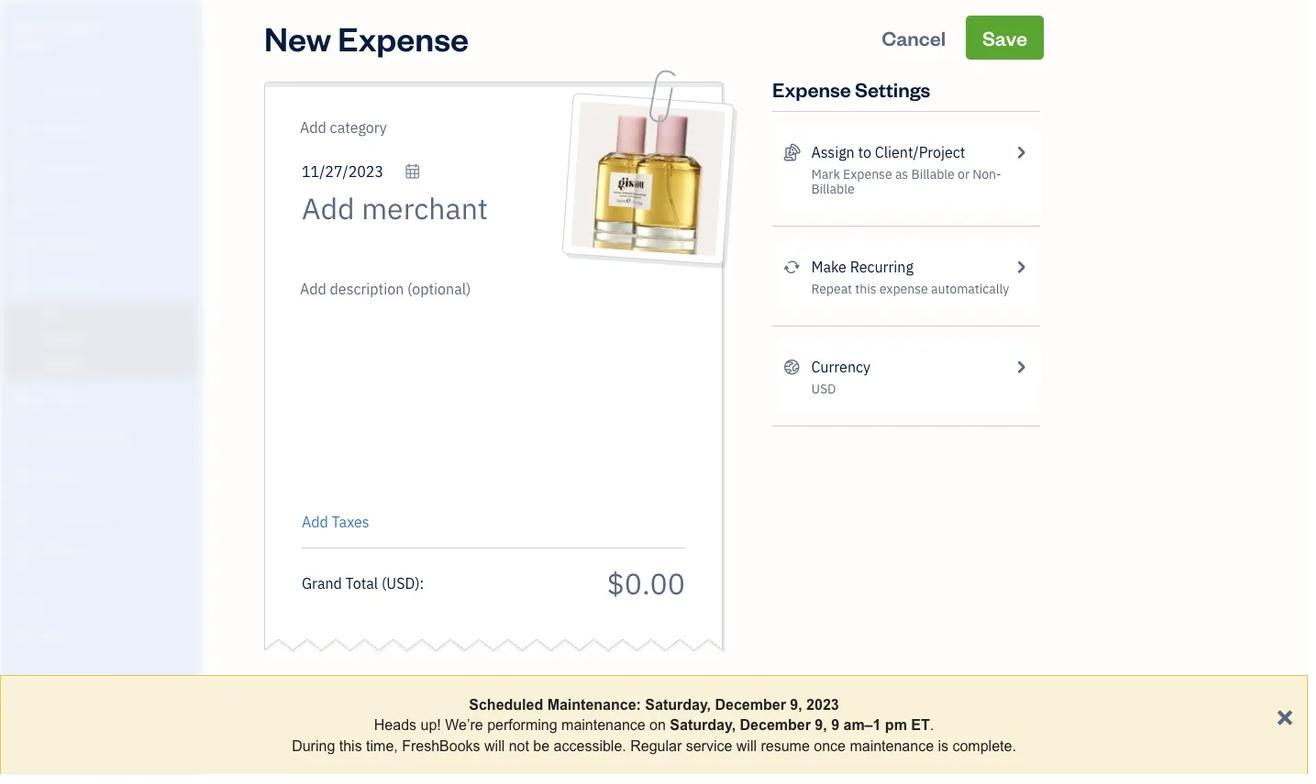 Task type: describe. For each thing, give the bounding box(es) containing it.
.
[[930, 717, 934, 733]]

Date in MM/DD/YYYY format text field
[[302, 162, 421, 181]]

Amount (USD) text field
[[606, 564, 685, 602]]

0 vertical spatial 9,
[[790, 696, 802, 713]]

settings inside main element
[[14, 729, 56, 744]]

et
[[911, 717, 930, 733]]

1 horizontal spatial billable
[[911, 166, 955, 183]]

expense for mark expense as billable or non- billable
[[843, 166, 892, 183]]

):
[[415, 573, 424, 593]]

is
[[938, 737, 949, 754]]

ruby oranges owner
[[15, 17, 101, 51]]

not
[[509, 737, 529, 754]]

items and services link
[[5, 653, 196, 685]]

ruby
[[15, 17, 46, 34]]

expense for new expense
[[338, 16, 469, 59]]

make recurring
[[811, 257, 914, 277]]

1 vertical spatial december
[[740, 717, 811, 733]]

scheduled
[[469, 696, 543, 713]]

refresh image
[[783, 256, 800, 278]]

save
[[982, 24, 1027, 50]]

team members link
[[5, 619, 196, 651]]

make
[[811, 257, 847, 277]]

money image
[[12, 466, 34, 484]]

items
[[14, 661, 42, 676]]

cancel
[[882, 24, 946, 50]]

1 vertical spatial saturday,
[[670, 717, 736, 733]]

1 vertical spatial usd
[[387, 573, 415, 593]]

0 vertical spatial saturday,
[[645, 696, 711, 713]]

freshbooks
[[402, 737, 480, 754]]

chevronright image
[[1012, 141, 1029, 163]]

0 vertical spatial settings
[[855, 76, 930, 102]]

(
[[382, 573, 387, 593]]

expense settings
[[772, 76, 930, 102]]

repeat
[[811, 280, 852, 297]]

to
[[858, 143, 871, 162]]

heads
[[374, 717, 417, 733]]

grand
[[302, 573, 342, 593]]

client/project
[[875, 143, 965, 162]]

time,
[[366, 737, 398, 754]]

oranges
[[49, 17, 101, 34]]

currencyandlanguage image
[[783, 356, 800, 378]]

items and services
[[14, 661, 111, 676]]

members
[[45, 627, 94, 642]]

accessible.
[[554, 737, 626, 754]]

mark
[[811, 166, 840, 183]]

be
[[533, 737, 550, 754]]

services
[[66, 661, 111, 676]]

assign to client/project
[[811, 143, 965, 162]]

9
[[831, 717, 839, 733]]

pm
[[885, 717, 907, 733]]

once
[[814, 737, 846, 754]]

1 will from the left
[[484, 737, 505, 754]]

complete.
[[953, 737, 1016, 754]]

add taxes
[[302, 512, 369, 532]]

0 horizontal spatial billable
[[811, 180, 855, 197]]

owner
[[15, 36, 51, 51]]

team
[[14, 627, 43, 642]]

2023
[[806, 696, 839, 713]]

on
[[650, 717, 666, 733]]



Task type: locate. For each thing, give the bounding box(es) containing it.
repeat this expense automatically
[[811, 280, 1009, 297]]

recurring
[[850, 257, 914, 277]]

usd
[[811, 380, 836, 397], [387, 573, 415, 593]]

maintenance
[[561, 717, 646, 733], [850, 737, 934, 754]]

and
[[44, 661, 64, 676]]

1 vertical spatial maintenance
[[850, 737, 934, 754]]

cancel button
[[865, 16, 962, 60]]

Merchant text field
[[302, 190, 553, 227]]

taxes
[[332, 512, 369, 532]]

project image
[[12, 389, 34, 407]]

resume
[[761, 737, 810, 754]]

0 horizontal spatial usd
[[387, 573, 415, 593]]

main element
[[0, 0, 248, 775]]

timer image
[[12, 427, 34, 446]]

billable
[[911, 166, 955, 183], [811, 180, 855, 197]]

up!
[[421, 717, 441, 733]]

december
[[715, 696, 786, 713], [740, 717, 811, 733]]

0 horizontal spatial settings
[[14, 729, 56, 744]]

9, left 2023
[[790, 696, 802, 713]]

bank connections
[[14, 695, 108, 710]]

0 vertical spatial chevronright image
[[1012, 256, 1029, 278]]

chevronright image
[[1012, 256, 1029, 278], [1012, 356, 1029, 378]]

1 vertical spatial chevronright image
[[1012, 356, 1029, 378]]

settings down cancel button
[[855, 76, 930, 102]]

will right service
[[736, 737, 757, 754]]

× dialog
[[0, 675, 1308, 775]]

settings link
[[5, 721, 196, 753]]

usd right the total
[[387, 573, 415, 593]]

1 vertical spatial this
[[339, 737, 362, 754]]

0 vertical spatial usd
[[811, 380, 836, 397]]

1 chevronright image from the top
[[1012, 256, 1029, 278]]

saturday, up "on"
[[645, 696, 711, 713]]

0 vertical spatial expense
[[338, 16, 469, 59]]

will
[[484, 737, 505, 754], [736, 737, 757, 754]]

add taxes button
[[302, 511, 369, 533]]

new expense
[[264, 16, 469, 59]]

invoice image
[[12, 197, 34, 216]]

we're
[[445, 717, 483, 733]]

automatically
[[931, 280, 1009, 297]]

total
[[345, 573, 378, 593]]

0 vertical spatial this
[[855, 280, 877, 297]]

1 horizontal spatial maintenance
[[850, 737, 934, 754]]

expense image
[[12, 274, 34, 293]]

×
[[1276, 698, 1293, 732]]

1 horizontal spatial settings
[[855, 76, 930, 102]]

performing
[[487, 717, 557, 733]]

1 horizontal spatial usd
[[811, 380, 836, 397]]

9,
[[790, 696, 802, 713], [815, 717, 827, 733]]

this left time,
[[339, 737, 362, 754]]

client image
[[12, 120, 34, 139]]

0 horizontal spatial will
[[484, 737, 505, 754]]

maintenance down pm
[[850, 737, 934, 754]]

add
[[302, 512, 328, 532]]

am–1
[[844, 717, 881, 733]]

2 chevronright image from the top
[[1012, 356, 1029, 378]]

service
[[686, 737, 732, 754]]

chart image
[[12, 505, 34, 523]]

dashboard image
[[12, 82, 34, 100]]

currency
[[811, 357, 871, 377]]

non-
[[973, 166, 1001, 183]]

× button
[[1276, 698, 1293, 732]]

9, left '9'
[[815, 717, 827, 733]]

or
[[958, 166, 970, 183]]

2 vertical spatial expense
[[843, 166, 892, 183]]

as
[[895, 166, 908, 183]]

apps
[[14, 593, 41, 608]]

apps link
[[5, 585, 196, 617]]

settings down bank
[[14, 729, 56, 744]]

0 horizontal spatial maintenance
[[561, 717, 646, 733]]

0 vertical spatial maintenance
[[561, 717, 646, 733]]

scheduled maintenance: saturday, december 9, 2023 heads up! we're performing maintenance on saturday, december 9, 9 am–1 pm et . during this time, freshbooks will not be accessible. regular service will resume once maintenance is complete.
[[292, 696, 1016, 754]]

chevronright image for make recurring
[[1012, 256, 1029, 278]]

Category text field
[[300, 117, 457, 139]]

connections
[[42, 695, 108, 710]]

Description text field
[[293, 278, 676, 498]]

payment image
[[12, 236, 34, 254]]

expense
[[338, 16, 469, 59], [772, 76, 851, 102], [843, 166, 892, 183]]

1 horizontal spatial this
[[855, 280, 877, 297]]

1 horizontal spatial 9,
[[815, 717, 827, 733]]

1 horizontal spatial will
[[736, 737, 757, 754]]

grand total ( usd ):
[[302, 573, 424, 593]]

billable down 'assign'
[[811, 180, 855, 197]]

1 vertical spatial 9,
[[815, 717, 827, 733]]

this down make recurring
[[855, 280, 877, 297]]

0 horizontal spatial 9,
[[790, 696, 802, 713]]

this
[[855, 280, 877, 297], [339, 737, 362, 754]]

estimate image
[[12, 159, 34, 177]]

maintenance:
[[547, 696, 641, 713]]

settings
[[855, 76, 930, 102], [14, 729, 56, 744]]

billable down client/project
[[911, 166, 955, 183]]

maintenance down maintenance:
[[561, 717, 646, 733]]

during
[[292, 737, 335, 754]]

delete
[[599, 227, 643, 250]]

will left the not
[[484, 737, 505, 754]]

expensesrebilling image
[[783, 141, 800, 163]]

image
[[645, 231, 689, 253]]

saturday, up service
[[670, 717, 736, 733]]

delete image
[[599, 227, 689, 253]]

bank
[[14, 695, 40, 710]]

report image
[[12, 543, 34, 561]]

expense inside mark expense as billable or non- billable
[[843, 166, 892, 183]]

chevronright image for currency
[[1012, 356, 1029, 378]]

1 vertical spatial expense
[[772, 76, 851, 102]]

save button
[[966, 16, 1044, 60]]

delete image button
[[599, 226, 689, 254]]

usd down currency
[[811, 380, 836, 397]]

0 horizontal spatial this
[[339, 737, 362, 754]]

0 vertical spatial december
[[715, 696, 786, 713]]

mark expense as billable or non- billable
[[811, 166, 1001, 197]]

regular
[[630, 737, 682, 754]]

2 will from the left
[[736, 737, 757, 754]]

new
[[264, 16, 331, 59]]

bank connections link
[[5, 687, 196, 719]]

1 vertical spatial settings
[[14, 729, 56, 744]]

this inside 'scheduled maintenance: saturday, december 9, 2023 heads up! we're performing maintenance on saturday, december 9, 9 am–1 pm et . during this time, freshbooks will not be accessible. regular service will resume once maintenance is complete.'
[[339, 737, 362, 754]]

team members
[[14, 627, 94, 642]]

saturday,
[[645, 696, 711, 713], [670, 717, 736, 733]]

assign
[[811, 143, 855, 162]]

expense
[[880, 280, 928, 297]]



Task type: vqa. For each thing, say whether or not it's contained in the screenshot.
Account
no



